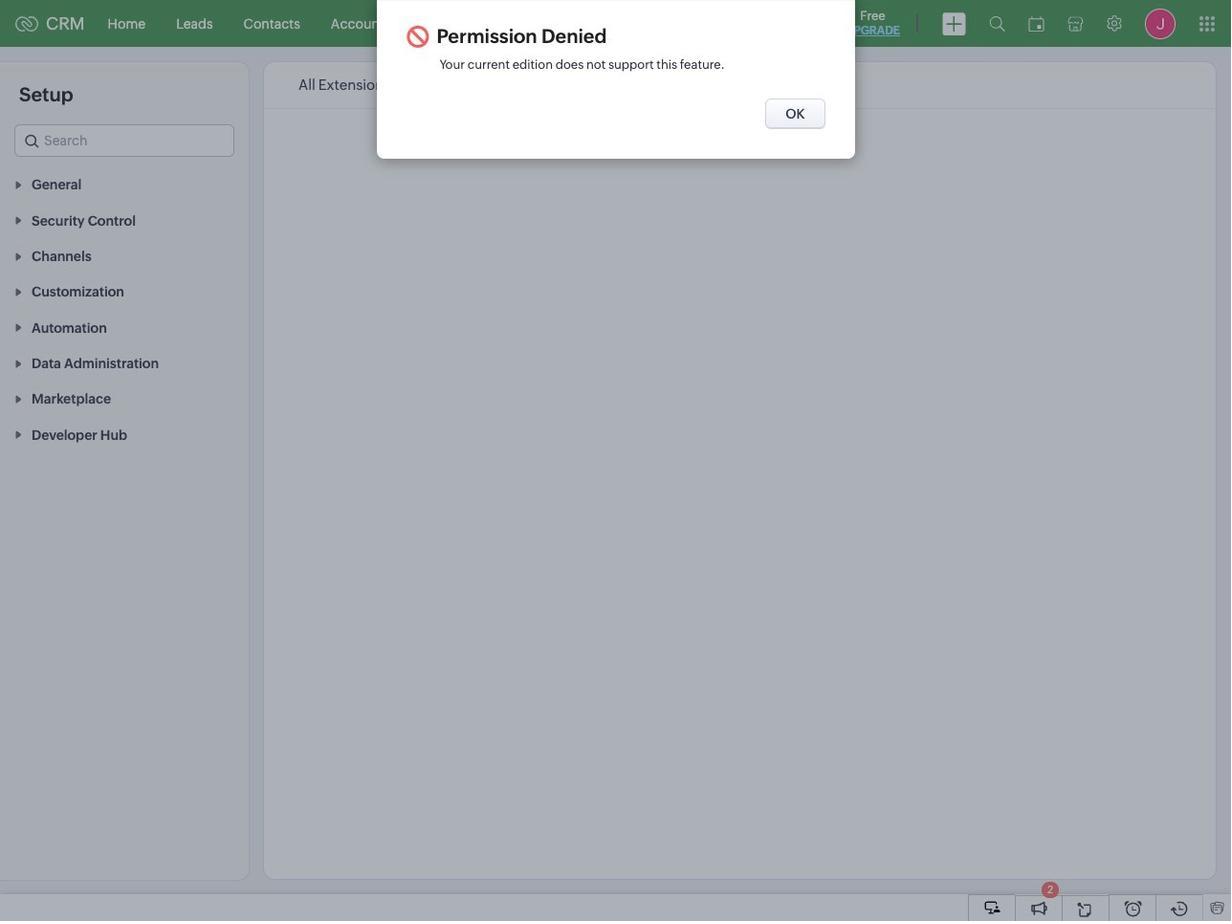 Task type: locate. For each thing, give the bounding box(es) containing it.
create menu element
[[931, 0, 978, 46]]

create menu image
[[942, 12, 966, 35]]



Task type: vqa. For each thing, say whether or not it's contained in the screenshot.
Create Menu element
yes



Task type: describe. For each thing, give the bounding box(es) containing it.
calendar image
[[1028, 16, 1045, 31]]

profile image
[[1145, 8, 1176, 39]]

logo image
[[15, 16, 38, 31]]

search element
[[978, 0, 1017, 47]]

search image
[[989, 15, 1005, 32]]

profile element
[[1133, 0, 1187, 46]]



